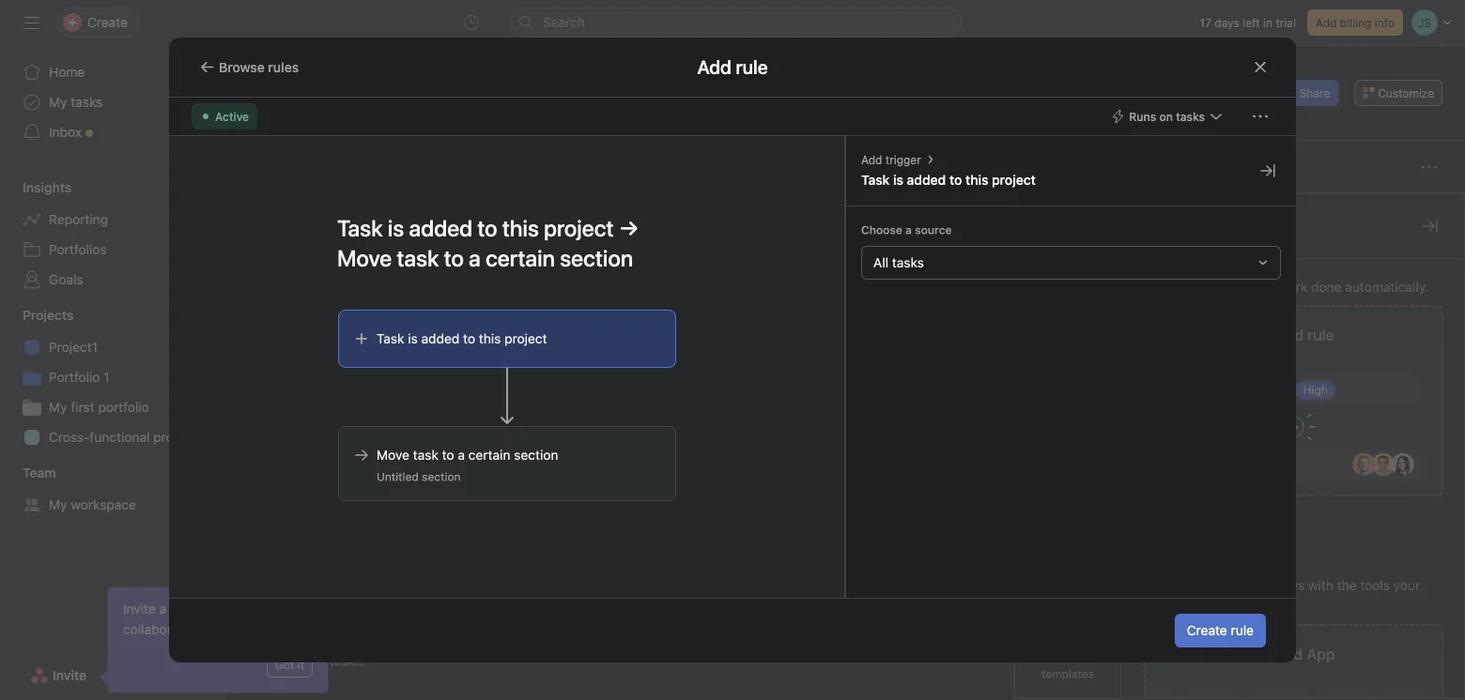 Task type: locate. For each thing, give the bounding box(es) containing it.
0 vertical spatial add task… row
[[226, 470, 1466, 505]]

a left source
[[906, 224, 912, 237]]

3 cell from the top
[[940, 436, 1052, 471]]

1 vertical spatial project
[[505, 331, 547, 347]]

browse rules button
[[192, 54, 307, 80]]

my down team
[[49, 497, 67, 513]]

0 vertical spatial 1
[[104, 370, 110, 385]]

js button
[[1190, 82, 1213, 104], [836, 374, 936, 397], [836, 408, 936, 431]]

runs on tasks button
[[1102, 103, 1233, 130]]

this
[[966, 172, 989, 188], [479, 331, 501, 347]]

task… inside header to do 'tree grid'
[[329, 480, 365, 495]]

add left trigger at the top of the page
[[862, 153, 883, 166]]

add task… inside header to do 'tree grid'
[[302, 480, 365, 495]]

rule
[[1183, 280, 1206, 295], [1308, 326, 1335, 344], [1231, 623, 1254, 639]]

1 vertical spatial task is added to this project
[[377, 331, 547, 347]]

active
[[215, 110, 249, 123]]

automatically.
[[1346, 280, 1429, 295]]

invite inside button
[[53, 668, 87, 684]]

in down teammate
[[206, 622, 216, 638]]

1 vertical spatial this
[[479, 331, 501, 347]]

1 task… from the top
[[329, 480, 365, 495]]

insights button
[[0, 179, 72, 197]]

1 up move task to a certain section
[[467, 413, 473, 426]]

2 horizontal spatial task
[[1056, 651, 1080, 664]]

rule inside button
[[1231, 623, 1254, 639]]

teams element
[[0, 457, 225, 524]]

a for invite a teammate to start collaborating in asana got it
[[159, 602, 166, 617]]

choose
[[862, 224, 903, 237]]

2 horizontal spatial section
[[514, 448, 559, 463]]

first
[[71, 400, 95, 415]]

0 vertical spatial task…
[[329, 480, 365, 495]]

1 vertical spatial task…
[[329, 654, 365, 669]]

1 my from the top
[[49, 94, 67, 110]]

is down trigger at the top of the page
[[894, 172, 904, 188]]

0 vertical spatial add task…
[[302, 480, 365, 495]]

the right with
[[1338, 578, 1357, 594]]

rule left 'get'
[[1183, 280, 1206, 295]]

tasks for my tasks
[[71, 94, 103, 110]]

17
[[1200, 16, 1212, 29]]

move
[[377, 448, 410, 463]]

0 horizontal spatial invite
[[53, 668, 87, 684]]

1 vertical spatial is
[[408, 331, 418, 347]]

task up templates
[[1056, 651, 1080, 664]]

your inside build integrated workflows with the tools your team uses the most.
[[1394, 578, 1421, 594]]

1 vertical spatial add task…
[[302, 654, 365, 669]]

add task… row
[[226, 470, 1466, 505], [226, 644, 1466, 679]]

tasks right on
[[1176, 110, 1205, 123]]

a for choose a source
[[906, 224, 912, 237]]

portfolios link
[[11, 235, 214, 265]]

my
[[49, 94, 67, 110], [49, 400, 67, 415], [49, 497, 67, 513]]

cell for "js" button in the js row
[[940, 368, 1052, 403]]

to up "draft project brief" cell
[[463, 331, 475, 347]]

tasks right all
[[892, 255, 924, 271]]

to up due
[[950, 172, 962, 188]]

add down work at the right of page
[[1276, 326, 1304, 344]]

2 my from the top
[[49, 400, 67, 415]]

2 vertical spatial section
[[422, 471, 461, 484]]

down arrow image
[[501, 368, 514, 425]]

1 vertical spatial 1
[[467, 413, 473, 426]]

invite inside invite a teammate to start collaborating in asana got it
[[123, 602, 156, 617]]

add task… for second 'add task…' button from the top
[[302, 654, 365, 669]]

tasks inside my tasks link
[[71, 94, 103, 110]]

0 horizontal spatial added
[[421, 331, 460, 347]]

1 horizontal spatial tasks
[[892, 255, 924, 271]]

1 vertical spatial add task… button
[[302, 652, 365, 672]]

add left billing
[[1316, 16, 1337, 29]]

1 horizontal spatial this
[[966, 172, 989, 188]]

1 cell from the top
[[940, 368, 1052, 403]]

added
[[907, 172, 946, 188], [421, 331, 460, 347]]

1 horizontal spatial is
[[894, 172, 904, 188]]

task
[[862, 172, 890, 188], [377, 331, 404, 347], [1056, 651, 1080, 664]]

1 vertical spatial invite
[[53, 668, 87, 684]]

0 horizontal spatial task
[[377, 331, 404, 347]]

task inside task templates
[[1056, 651, 1080, 664]]

tasks inside all tasks dropdown button
[[892, 255, 924, 271]]

global element
[[0, 46, 225, 159]]

task templates
[[1042, 651, 1095, 681]]

work
[[1279, 280, 1308, 295]]

my inside the teams element
[[49, 497, 67, 513]]

tasks
[[71, 94, 103, 110], [1176, 110, 1205, 123], [892, 255, 924, 271]]

customize
[[1379, 86, 1435, 100]]

0 vertical spatial rule
[[1183, 280, 1206, 295]]

cross-
[[49, 430, 90, 445]]

1 horizontal spatial section
[[422, 471, 461, 484]]

0 horizontal spatial this
[[479, 331, 501, 347]]

your
[[1248, 280, 1275, 295], [1394, 578, 1421, 594]]

cross-functional project plan link
[[11, 423, 225, 453]]

trigger
[[886, 153, 921, 166]]

search
[[543, 15, 585, 30]]

0 vertical spatial is
[[894, 172, 904, 188]]

Schedule kickoff meeting text field
[[297, 410, 460, 429]]

1 vertical spatial add task… row
[[226, 644, 1466, 679]]

Add a name for this rule text field
[[325, 207, 676, 280]]

move task to a certain section
[[377, 448, 559, 463]]

my left first
[[49, 400, 67, 415]]

1 vertical spatial untitled
[[377, 471, 419, 484]]

2 vertical spatial rule
[[1231, 623, 1254, 639]]

1 horizontal spatial added
[[907, 172, 946, 188]]

1 horizontal spatial task
[[862, 172, 890, 188]]

your right 'get'
[[1248, 280, 1275, 295]]

row containing 1
[[226, 402, 1466, 437]]

add task… right "got"
[[302, 654, 365, 669]]

add left 'get'
[[1144, 280, 1169, 295]]

task is added to this project
[[862, 172, 1036, 188], [377, 331, 547, 347]]

project up date
[[992, 172, 1036, 188]]

1 down the project1 link
[[104, 370, 110, 385]]

project up "draft project brief" cell
[[505, 331, 547, 347]]

0 vertical spatial untitled
[[279, 249, 335, 266]]

untitled
[[279, 249, 335, 266], [377, 471, 419, 484]]

1 horizontal spatial 1
[[467, 413, 473, 426]]

1 vertical spatial added
[[421, 331, 460, 347]]

add task… button right "got"
[[302, 652, 365, 672]]

js button inside js row
[[836, 374, 936, 397]]

2 add task… from the top
[[302, 654, 365, 669]]

0 horizontal spatial section
[[338, 249, 390, 266]]

2 vertical spatial my
[[49, 497, 67, 513]]

is
[[894, 172, 904, 188], [408, 331, 418, 347]]

rule down most.
[[1231, 623, 1254, 639]]

1 horizontal spatial invite
[[123, 602, 156, 617]]

to inside invite a teammate to start collaborating in asana got it
[[234, 602, 246, 617]]

my inside global element
[[49, 94, 67, 110]]

plan
[[200, 430, 225, 445]]

row
[[226, 194, 1466, 228], [249, 227, 1443, 229], [226, 281, 1466, 317], [226, 402, 1466, 437], [226, 436, 1466, 471], [226, 556, 1466, 592]]

share
[[1300, 86, 1331, 100]]

my up the inbox
[[49, 94, 67, 110]]

1 vertical spatial task
[[377, 331, 404, 347]]

with
[[1309, 578, 1334, 594]]

2 cell from the top
[[940, 402, 1052, 437]]

0 horizontal spatial is
[[408, 331, 418, 347]]

add a rule to get your work done automatically.
[[1144, 280, 1429, 295]]

1 horizontal spatial your
[[1394, 578, 1421, 594]]

add task… for first 'add task…' button
[[302, 480, 365, 495]]

add task… button down share timeline with teammates text box at bottom
[[302, 477, 365, 498]]

invite for invite a teammate to start collaborating in asana got it
[[123, 602, 156, 617]]

days
[[1215, 16, 1240, 29]]

collaborating
[[123, 622, 202, 638]]

a inside invite a teammate to start collaborating in asana got it
[[159, 602, 166, 617]]

0 horizontal spatial task is added to this project
[[377, 331, 547, 347]]

1 vertical spatial my
[[49, 400, 67, 415]]

choose a source
[[862, 224, 952, 237]]

1 vertical spatial in
[[206, 622, 216, 638]]

1 horizontal spatial project
[[505, 331, 547, 347]]

templates
[[1042, 668, 1095, 681]]

the
[[1338, 578, 1357, 594], [1210, 599, 1230, 614]]

a for add a rule to get your work done automatically.
[[1172, 280, 1179, 295]]

0 vertical spatial section
[[338, 249, 390, 266]]

task… for second 'add task…' button from the top
[[329, 654, 365, 669]]

js
[[1195, 86, 1208, 100], [841, 379, 854, 392], [841, 413, 854, 426]]

trial
[[1276, 16, 1297, 29]]

task is added to this project up down arrow image
[[377, 331, 547, 347]]

project left plan
[[153, 430, 196, 445]]

task… for first 'add task…' button
[[329, 480, 365, 495]]

is up schedule kickoff meeting text box
[[408, 331, 418, 347]]

cell
[[940, 368, 1052, 403], [940, 402, 1052, 437], [940, 436, 1052, 471]]

a left certain
[[458, 448, 465, 463]]

task… down share timeline with teammates text box at bottom
[[329, 480, 365, 495]]

tasks down home
[[71, 94, 103, 110]]

2 task… from the top
[[329, 654, 365, 669]]

section
[[338, 249, 390, 266], [514, 448, 559, 463], [422, 471, 461, 484]]

0 vertical spatial add task… button
[[302, 477, 365, 498]]

0 horizontal spatial in
[[206, 622, 216, 638]]

a up collaborating
[[159, 602, 166, 617]]

app
[[1307, 646, 1336, 664]]

source
[[915, 224, 952, 237]]

1 inside button
[[467, 413, 473, 426]]

task down the "add trigger"
[[862, 172, 890, 188]]

add app
[[1275, 646, 1336, 664]]

1 horizontal spatial rule
[[1231, 623, 1254, 639]]

add task… down share timeline with teammates text box at bottom
[[302, 480, 365, 495]]

my workspace link
[[11, 490, 214, 521]]

draft project brief cell
[[226, 368, 829, 403]]

add inside button
[[1275, 646, 1303, 664]]

schedule kickoff meeting cell
[[226, 402, 829, 437]]

project1
[[49, 340, 98, 355]]

1 vertical spatial js button
[[836, 374, 936, 397]]

0 vertical spatial project
[[992, 172, 1036, 188]]

js row
[[226, 368, 1466, 403]]

0 vertical spatial my
[[49, 94, 67, 110]]

0 horizontal spatial the
[[1210, 599, 1230, 614]]

2 vertical spatial js button
[[836, 408, 936, 431]]

in right left
[[1264, 16, 1273, 29]]

2 vertical spatial project
[[153, 430, 196, 445]]

my tasks link
[[11, 87, 214, 117]]

your right tools
[[1394, 578, 1421, 594]]

to left 'get'
[[1209, 280, 1221, 295]]

task… right it
[[329, 654, 365, 669]]

team
[[1144, 599, 1175, 614]]

2 vertical spatial task
[[1056, 651, 1080, 664]]

row containing assignee
[[226, 194, 1466, 228]]

1
[[104, 370, 110, 385], [467, 413, 473, 426]]

task is added to this project inside task is added to this project popup button
[[377, 331, 547, 347]]

1 horizontal spatial in
[[1264, 16, 1273, 29]]

invite for invite
[[53, 668, 87, 684]]

project inside popup button
[[505, 331, 547, 347]]

all tasks button
[[862, 246, 1282, 280]]

rule down done
[[1308, 326, 1335, 344]]

list image
[[260, 69, 283, 91]]

1 button
[[464, 410, 491, 429]]

1 horizontal spatial the
[[1338, 578, 1357, 594]]

task is added to this project button
[[338, 310, 676, 368]]

js for "draft project brief" cell
[[841, 379, 854, 392]]

project1 link
[[11, 333, 214, 363]]

0 vertical spatial your
[[1248, 280, 1275, 295]]

this up "draft project brief" cell
[[479, 331, 501, 347]]

17 days left in trial
[[1200, 16, 1297, 29]]

1 vertical spatial your
[[1394, 578, 1421, 594]]

1 add task… row from the top
[[226, 470, 1466, 505]]

done
[[1312, 280, 1342, 295]]

tasks inside runs on tasks 'dropdown button'
[[1176, 110, 1205, 123]]

0 horizontal spatial rule
[[1183, 280, 1206, 295]]

this up due date at top
[[966, 172, 989, 188]]

task up schedule kickoff meeting text box
[[377, 331, 404, 347]]

add left app
[[1275, 646, 1303, 664]]

team button
[[0, 464, 56, 483]]

2 horizontal spatial tasks
[[1176, 110, 1205, 123]]

the down integrated
[[1210, 599, 1230, 614]]

3 my from the top
[[49, 497, 67, 513]]

0 vertical spatial the
[[1338, 578, 1357, 594]]

0 vertical spatial task is added to this project
[[862, 172, 1036, 188]]

share timeline with teammates cell
[[226, 436, 829, 471]]

status
[[1172, 205, 1206, 218]]

workspace
[[71, 497, 136, 513]]

my inside projects element
[[49, 400, 67, 415]]

0 vertical spatial this
[[966, 172, 989, 188]]

0 vertical spatial added
[[907, 172, 946, 188]]

goals
[[49, 272, 83, 287]]

a left 'get'
[[1172, 280, 1179, 295]]

task is added to this project up due
[[862, 172, 1036, 188]]

rule for add rule
[[1308, 326, 1335, 344]]

to right 'task'
[[442, 448, 454, 463]]

1 vertical spatial rule
[[1308, 326, 1335, 344]]

0 horizontal spatial untitled
[[279, 249, 335, 266]]

to up asana
[[234, 602, 246, 617]]

add billing info
[[1316, 16, 1395, 29]]

2 horizontal spatial rule
[[1308, 326, 1335, 344]]

1 horizontal spatial task is added to this project
[[862, 172, 1036, 188]]

1 vertical spatial js
[[841, 379, 854, 392]]

None text field
[[305, 63, 560, 97]]

0 horizontal spatial 1
[[104, 370, 110, 385]]

0 horizontal spatial tasks
[[71, 94, 103, 110]]

0 vertical spatial invite
[[123, 602, 156, 617]]

1 add task… from the top
[[302, 480, 365, 495]]

add down share timeline with teammates text box at bottom
[[302, 480, 326, 495]]

2 add task… button from the top
[[302, 652, 365, 672]]

2 vertical spatial js
[[841, 413, 854, 426]]

invite a teammate to start collaborating in asana tooltip
[[102, 588, 328, 693]]



Task type: describe. For each thing, give the bounding box(es) containing it.
add billing info button
[[1308, 9, 1404, 36]]

get
[[1225, 280, 1245, 295]]

section inside 'button'
[[338, 249, 390, 266]]

add rule
[[1276, 326, 1335, 344]]

home link
[[11, 57, 214, 87]]

js for schedule kickoff meeting cell
[[841, 413, 854, 426]]

my for my first portfolio
[[49, 400, 67, 415]]

js button for schedule kickoff meeting cell
[[836, 408, 936, 431]]

all
[[874, 255, 889, 271]]

goals link
[[11, 265, 214, 295]]

rule for create rule
[[1231, 623, 1254, 639]]

close side pane image
[[1261, 163, 1276, 179]]

portfolio 1
[[49, 370, 110, 385]]

projects element
[[0, 299, 225, 457]]

1 vertical spatial the
[[1210, 599, 1230, 614]]

to left high at the right of page
[[1280, 382, 1293, 397]]

insights
[[23, 180, 72, 195]]

on
[[1160, 110, 1173, 123]]

0 vertical spatial untitled section
[[279, 249, 390, 266]]

share button
[[1277, 80, 1339, 106]]

close this dialog image
[[1253, 60, 1268, 75]]

insights element
[[0, 171, 225, 299]]

all tasks
[[874, 255, 924, 271]]

1 inside projects element
[[104, 370, 110, 385]]

browse rules
[[219, 59, 299, 75]]

customize button
[[1355, 80, 1443, 106]]

tasks for all tasks
[[892, 255, 924, 271]]

create
[[1187, 623, 1228, 639]]

Share timeline with teammates text field
[[297, 444, 492, 463]]

date
[[972, 205, 996, 218]]

build integrated workflows with the tools your team uses the most.
[[1144, 578, 1421, 614]]

add inside button
[[862, 153, 883, 166]]

my tasks
[[49, 94, 103, 110]]

portfolio
[[98, 400, 149, 415]]

inbox
[[49, 124, 82, 140]]

is inside popup button
[[408, 331, 418, 347]]

0 vertical spatial js button
[[1190, 82, 1213, 104]]

create rule
[[1187, 623, 1254, 639]]

my for my tasks
[[49, 94, 67, 110]]

1 vertical spatial section
[[514, 448, 559, 463]]

js button for "draft project brief" cell
[[836, 374, 936, 397]]

search button
[[511, 8, 962, 38]]

search list box
[[511, 8, 962, 38]]

integrated
[[1178, 578, 1240, 594]]

0 vertical spatial in
[[1264, 16, 1273, 29]]

team
[[23, 466, 56, 481]]

got
[[275, 659, 294, 672]]

left
[[1243, 16, 1261, 29]]

build
[[1144, 578, 1175, 594]]

asana
[[220, 622, 257, 638]]

hide sidebar image
[[24, 15, 39, 30]]

cell for "js" button associated with schedule kickoff meeting cell
[[940, 402, 1052, 437]]

1 add task… button from the top
[[302, 477, 365, 498]]

0 vertical spatial js
[[1195, 86, 1208, 100]]

0 horizontal spatial project
[[153, 430, 196, 445]]

start
[[250, 602, 278, 617]]

invite a teammate to start collaborating in asana got it
[[123, 602, 304, 672]]

add trigger button
[[862, 151, 921, 168]]

added inside task is added to this project popup button
[[421, 331, 460, 347]]

most.
[[1233, 599, 1267, 614]]

2 horizontal spatial project
[[992, 172, 1036, 188]]

add right "got"
[[302, 654, 326, 669]]

to inside task is added to this project popup button
[[463, 331, 475, 347]]

this inside popup button
[[479, 331, 501, 347]]

task
[[413, 448, 439, 463]]

inbox link
[[11, 117, 214, 148]]

task inside popup button
[[377, 331, 404, 347]]

high
[[1304, 384, 1328, 397]]

workflows
[[1244, 578, 1305, 594]]

due
[[948, 205, 969, 218]]

overview
[[268, 118, 326, 133]]

functional
[[90, 430, 150, 445]]

in inside invite a teammate to start collaborating in asana got it
[[206, 622, 216, 638]]

2 add task… row from the top
[[226, 644, 1466, 679]]

1 horizontal spatial untitled
[[377, 471, 419, 484]]

assignee
[[836, 205, 884, 218]]

my for my workspace
[[49, 497, 67, 513]]

overview link
[[253, 116, 326, 136]]

teammate
[[170, 602, 231, 617]]

reporting link
[[11, 205, 214, 235]]

portfolio
[[49, 370, 100, 385]]

my first portfolio link
[[11, 393, 214, 423]]

certain
[[469, 448, 511, 463]]

header to do tree grid
[[226, 368, 1466, 505]]

cross-functional project plan
[[49, 430, 225, 445]]

due date
[[948, 205, 996, 218]]

updated to high
[[1223, 382, 1328, 397]]

it
[[298, 659, 304, 672]]

home
[[49, 64, 85, 80]]

my workspace
[[49, 497, 136, 513]]

0 vertical spatial task
[[862, 172, 890, 188]]

portfolios
[[49, 242, 107, 257]]

reporting
[[49, 212, 108, 227]]

add inside header to do 'tree grid'
[[302, 480, 326, 495]]

add app button
[[1144, 625, 1444, 701]]

create rule button
[[1175, 614, 1266, 648]]

close details image
[[1423, 219, 1438, 234]]

projects button
[[0, 306, 74, 325]]

uses
[[1178, 599, 1207, 614]]

untitled inside untitled section 'button'
[[279, 249, 335, 266]]

my first portfolio
[[49, 400, 149, 415]]

got it button
[[267, 652, 313, 678]]

add rule
[[698, 56, 768, 78]]

untitled section button
[[279, 241, 390, 274]]

0 horizontal spatial your
[[1248, 280, 1275, 295]]

add trigger
[[862, 153, 921, 166]]

add inside 'button'
[[1316, 16, 1337, 29]]

1 vertical spatial untitled section
[[377, 471, 461, 484]]

projects
[[23, 308, 74, 323]]

priority
[[1060, 205, 1098, 218]]



Task type: vqa. For each thing, say whether or not it's contained in the screenshot.
2nd Mark complete checkbox from the bottom
no



